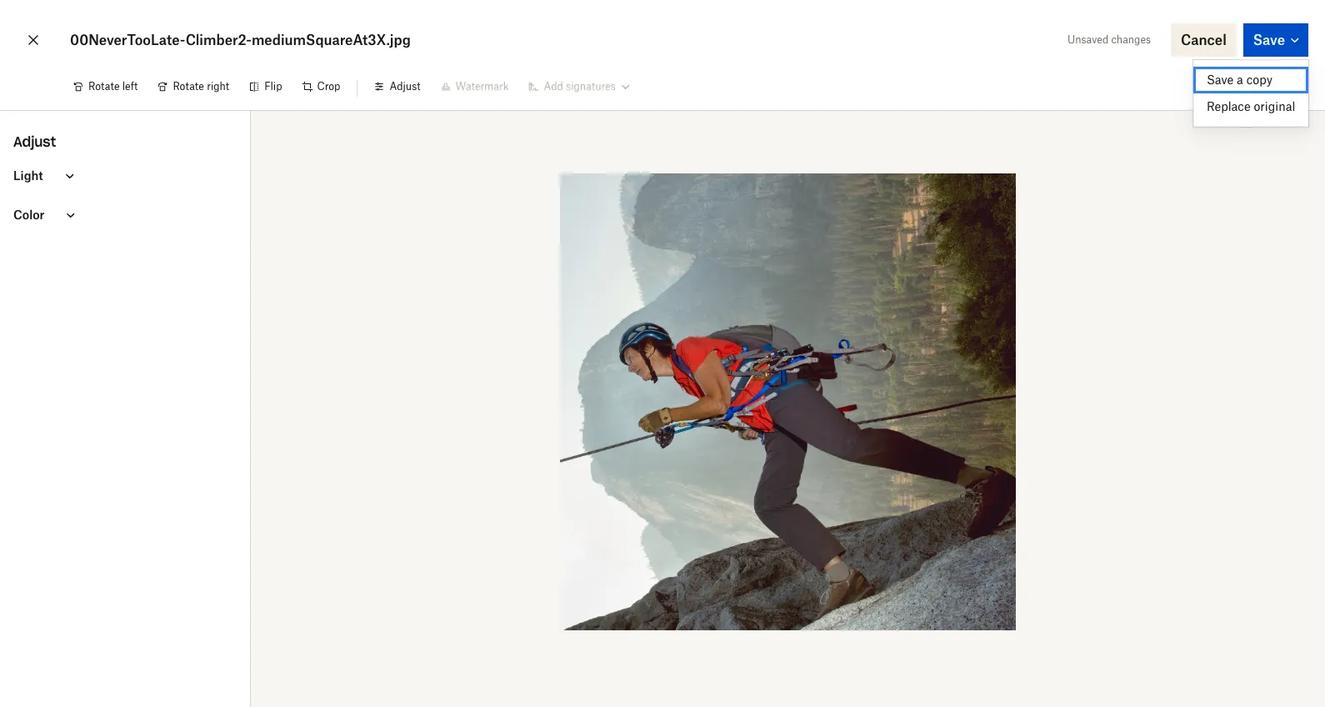 Task type: vqa. For each thing, say whether or not it's contained in the screenshot.
Upload complete image
yes



Task type: describe. For each thing, give the bounding box(es) containing it.
a
[[1238, 73, 1244, 87]]

original
[[1255, 99, 1296, 113]]

uploaded
[[1010, 357, 1048, 367]]

unsaved
[[1068, 33, 1109, 46]]

replace
[[1207, 99, 1251, 113]]

…msquareat3x.jpg
[[1064, 338, 1161, 350]]

mediumsquareat3x.jpg
[[252, 32, 411, 48]]

uploads alert
[[936, 282, 1305, 707]]

jpg
[[981, 356, 997, 366]]

replace original
[[1207, 99, 1296, 113]]



Task type: locate. For each thing, give the bounding box(es) containing it.
00nevertoolate- for …msquareat3x.jpg
[[977, 338, 1064, 350]]

00nevertoolate-climber2-mediumsquareat3x.jpg
[[70, 32, 411, 48]]

00nevertoolate-…msquareat3x.jpg
[[977, 338, 1161, 350]]

changes
[[1112, 33, 1152, 46]]

copy
[[1247, 73, 1273, 87]]

uploads
[[951, 298, 1004, 314]]

1 horizontal spatial 00nevertoolate-
[[977, 338, 1064, 350]]

00nevertoolate- inside uploads alert
[[977, 338, 1064, 350]]

0 horizontal spatial 00nevertoolate-
[[70, 32, 186, 48]]

00nevertoolate-
[[70, 32, 186, 48], [977, 338, 1064, 350]]

save a copy
[[1207, 73, 1273, 87]]

save
[[1207, 73, 1234, 87]]

adjust
[[13, 133, 56, 150]]

close image
[[23, 27, 43, 53]]

upload complete image
[[951, 336, 971, 356]]

to
[[1050, 357, 1058, 367]]

climber2-
[[186, 32, 252, 48]]

uploaded to
[[1010, 357, 1058, 367]]

00nevertoolate- for climber2-
[[70, 32, 186, 48]]

1 vertical spatial 00nevertoolate-
[[977, 338, 1064, 350]]

unsaved changes
[[1068, 33, 1152, 46]]

0 vertical spatial 00nevertoolate-
[[70, 32, 186, 48]]



